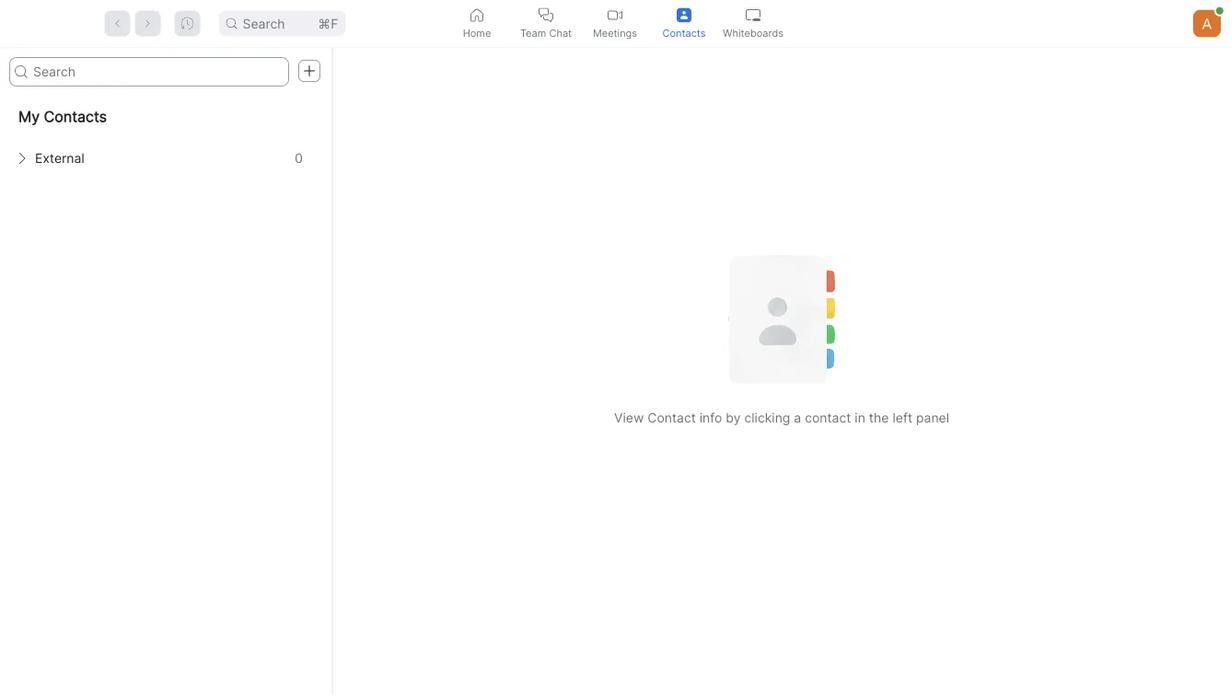 Task type: locate. For each thing, give the bounding box(es) containing it.
search
[[243, 16, 285, 31]]

contacts down profile contact image
[[663, 27, 706, 39]]

tab list
[[443, 0, 788, 47]]

0 horizontal spatial magnifier image
[[15, 65, 28, 78]]

home small image
[[470, 8, 485, 23]]

meetings button
[[581, 0, 650, 47]]

magnifier image
[[226, 18, 237, 29], [15, 65, 28, 78]]

contacts up the external on the left top of the page
[[44, 108, 107, 126]]

contacts inside heading
[[44, 108, 107, 126]]

1 vertical spatial contacts
[[44, 108, 107, 126]]

contacts tab panel
[[0, 48, 1231, 695]]

1 vertical spatial magnifier image
[[15, 65, 28, 78]]

view
[[614, 410, 644, 426]]

team chat image
[[539, 8, 554, 23], [539, 8, 554, 23]]

magnifier image left search
[[226, 18, 237, 29]]

1 horizontal spatial contacts
[[663, 27, 706, 39]]

whiteboards button
[[719, 0, 788, 47]]

0 horizontal spatial contacts
[[44, 108, 107, 126]]

magnifier image up my
[[15, 65, 28, 78]]

chevron right image
[[17, 153, 28, 164]]

magnifier image up my
[[15, 65, 28, 78]]

my contacts grouping, external, 0 items enclose, level 2, 1 of 1, not selected tree item
[[7, 140, 323, 177]]

0 horizontal spatial magnifier image
[[15, 65, 28, 78]]

whiteboard small image
[[746, 8, 761, 23]]

magnifier image left search
[[226, 18, 237, 29]]

0 vertical spatial magnifier image
[[226, 18, 237, 29]]

magnifier image
[[226, 18, 237, 29], [15, 65, 28, 78]]

info
[[700, 410, 723, 426]]

tab list containing home
[[443, 0, 788, 47]]

chat
[[549, 27, 572, 39]]

online image
[[1217, 7, 1224, 14], [1217, 7, 1224, 14]]

video on image
[[608, 8, 623, 23], [608, 8, 623, 23]]

1 horizontal spatial magnifier image
[[226, 18, 237, 29]]

panel
[[917, 410, 950, 426]]

contact
[[805, 410, 852, 426]]

home
[[463, 27, 491, 39]]

clicking
[[745, 410, 791, 426]]

1 vertical spatial magnifier image
[[15, 65, 28, 78]]

meetings
[[593, 27, 638, 39]]

0
[[295, 151, 303, 166]]

0 vertical spatial contacts
[[663, 27, 706, 39]]

chevron right image
[[17, 153, 28, 164]]

the
[[869, 410, 889, 426]]

team chat button
[[512, 0, 581, 47]]

my contacts
[[18, 108, 107, 126]]

Search text field
[[9, 57, 289, 87]]

plus small image
[[303, 64, 316, 77]]

contacts
[[663, 27, 706, 39], [44, 108, 107, 126]]

whiteboard small image
[[746, 8, 761, 23]]



Task type: describe. For each thing, give the bounding box(es) containing it.
view contact info by clicking a contact in the left panel
[[614, 410, 950, 426]]

0 vertical spatial magnifier image
[[226, 18, 237, 29]]

my
[[18, 108, 40, 126]]

team
[[520, 27, 547, 39]]

a
[[794, 410, 802, 426]]

profile contact image
[[677, 8, 692, 23]]

avatar image
[[1194, 10, 1222, 37]]

team chat
[[520, 27, 572, 39]]

external
[[35, 151, 84, 166]]

in
[[855, 410, 866, 426]]

contact
[[648, 410, 696, 426]]

my contacts tree
[[0, 94, 331, 177]]

contacts inside button
[[663, 27, 706, 39]]

plus small image
[[303, 64, 316, 77]]

whiteboards
[[723, 27, 784, 39]]

home button
[[443, 0, 512, 47]]

profile contact image
[[677, 8, 692, 23]]

home small image
[[470, 8, 485, 23]]

1 horizontal spatial magnifier image
[[226, 18, 237, 29]]

my contacts heading
[[0, 94, 331, 140]]

contacts button
[[650, 0, 719, 47]]

⌘f
[[318, 16, 339, 31]]

by
[[726, 410, 741, 426]]

left
[[893, 410, 913, 426]]



Task type: vqa. For each thing, say whether or not it's contained in the screenshot.
Screenshot Icon
no



